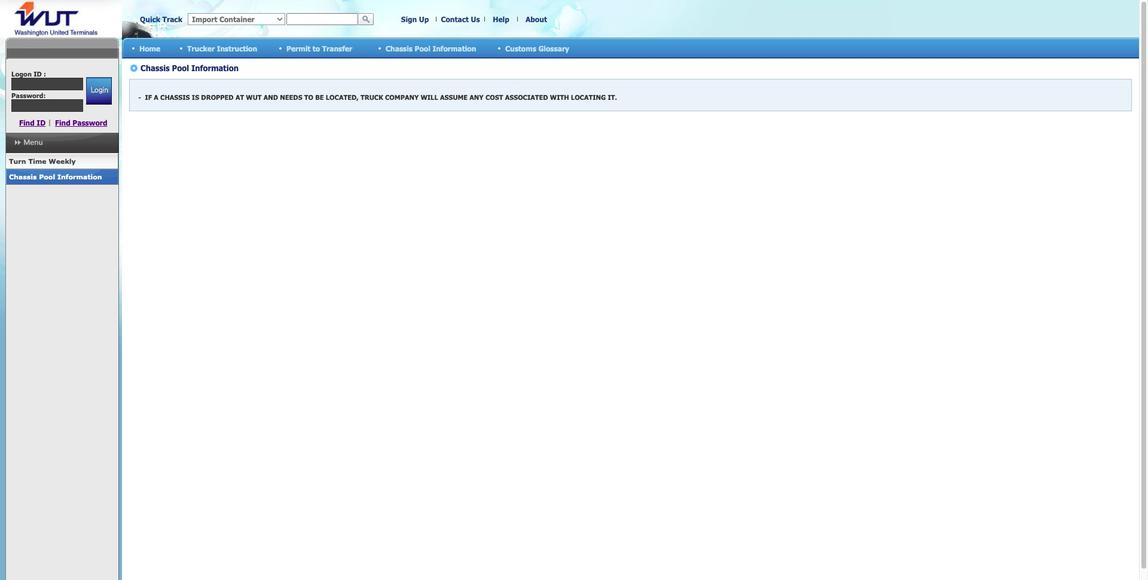 Task type: vqa. For each thing, say whether or not it's contained in the screenshot.
My Account at the top left of page
no



Task type: locate. For each thing, give the bounding box(es) containing it.
contact us
[[441, 15, 480, 23]]

information down the weekly
[[57, 173, 102, 181]]

contact
[[441, 15, 469, 23]]

password:
[[11, 92, 46, 99]]

logon id :
[[11, 70, 46, 78]]

chassis pool information down turn time weekly link
[[9, 173, 102, 181]]

1 vertical spatial information
[[57, 173, 102, 181]]

0 horizontal spatial chassis pool information
[[9, 173, 102, 181]]

1 horizontal spatial find
[[55, 118, 71, 127]]

0 vertical spatial chassis pool information
[[386, 44, 477, 52]]

help link
[[493, 15, 510, 23]]

id left :
[[34, 70, 42, 78]]

sign up
[[401, 15, 429, 23]]

information down the contact
[[433, 44, 477, 52]]

1 horizontal spatial information
[[433, 44, 477, 52]]

find
[[19, 118, 35, 127], [55, 118, 71, 127]]

None text field
[[287, 13, 358, 25], [11, 78, 83, 90], [287, 13, 358, 25], [11, 78, 83, 90]]

to
[[313, 44, 320, 52]]

1 find from the left
[[19, 118, 35, 127]]

find left password
[[55, 118, 71, 127]]

0 vertical spatial chassis
[[386, 44, 413, 52]]

transfer
[[322, 44, 353, 52]]

pool down up
[[415, 44, 431, 52]]

chassis down sign at the left top of page
[[386, 44, 413, 52]]

find for find id
[[19, 118, 35, 127]]

help
[[493, 15, 510, 23]]

0 horizontal spatial find
[[19, 118, 35, 127]]

1 vertical spatial pool
[[39, 173, 55, 181]]

0 vertical spatial id
[[34, 70, 42, 78]]

information
[[433, 44, 477, 52], [57, 173, 102, 181]]

password
[[73, 118, 107, 127]]

1 vertical spatial id
[[37, 118, 46, 127]]

0 vertical spatial pool
[[415, 44, 431, 52]]

find down password:
[[19, 118, 35, 127]]

sign up link
[[401, 15, 429, 23]]

0 horizontal spatial pool
[[39, 173, 55, 181]]

find password
[[55, 118, 107, 127]]

find for find password
[[55, 118, 71, 127]]

pool down turn time weekly
[[39, 173, 55, 181]]

up
[[419, 15, 429, 23]]

1 vertical spatial chassis
[[9, 173, 37, 181]]

find password link
[[55, 118, 107, 127]]

us
[[471, 15, 480, 23]]

weekly
[[49, 157, 76, 165]]

0 horizontal spatial chassis
[[9, 173, 37, 181]]

permit to transfer
[[287, 44, 353, 52]]

chassis
[[386, 44, 413, 52], [9, 173, 37, 181]]

None password field
[[11, 99, 83, 112]]

chassis pool information
[[386, 44, 477, 52], [9, 173, 102, 181]]

2 find from the left
[[55, 118, 71, 127]]

chassis pool information down up
[[386, 44, 477, 52]]

0 horizontal spatial information
[[57, 173, 102, 181]]

1 horizontal spatial pool
[[415, 44, 431, 52]]

:
[[44, 70, 46, 78]]

id for logon
[[34, 70, 42, 78]]

id
[[34, 70, 42, 78], [37, 118, 46, 127]]

pool
[[415, 44, 431, 52], [39, 173, 55, 181]]

id for find
[[37, 118, 46, 127]]

1 vertical spatial chassis pool information
[[9, 173, 102, 181]]

0 vertical spatial information
[[433, 44, 477, 52]]

home
[[139, 44, 160, 52]]

turn
[[9, 157, 26, 165]]

id down password:
[[37, 118, 46, 127]]

chassis down the turn at the top of the page
[[9, 173, 37, 181]]



Task type: describe. For each thing, give the bounding box(es) containing it.
1 horizontal spatial chassis pool information
[[386, 44, 477, 52]]

instruction
[[217, 44, 257, 52]]

chassis inside chassis pool information link
[[9, 173, 37, 181]]

contact us link
[[441, 15, 480, 23]]

customs glossary
[[506, 44, 570, 52]]

permit
[[287, 44, 311, 52]]

about
[[526, 15, 547, 23]]

find id link
[[19, 118, 46, 127]]

information inside chassis pool information link
[[57, 173, 102, 181]]

quick
[[140, 15, 160, 23]]

trucker instruction
[[187, 44, 257, 52]]

turn time weekly
[[9, 157, 76, 165]]

find id
[[19, 118, 46, 127]]

logon
[[11, 70, 32, 78]]

chassis pool information link
[[5, 169, 118, 185]]

sign
[[401, 15, 417, 23]]

track
[[163, 15, 182, 23]]

trucker
[[187, 44, 215, 52]]

about link
[[526, 15, 547, 23]]

customs
[[506, 44, 537, 52]]

login image
[[86, 77, 112, 105]]

glossary
[[539, 44, 570, 52]]

quick track
[[140, 15, 182, 23]]

turn time weekly link
[[5, 154, 118, 169]]

time
[[28, 157, 46, 165]]

1 horizontal spatial chassis
[[386, 44, 413, 52]]



